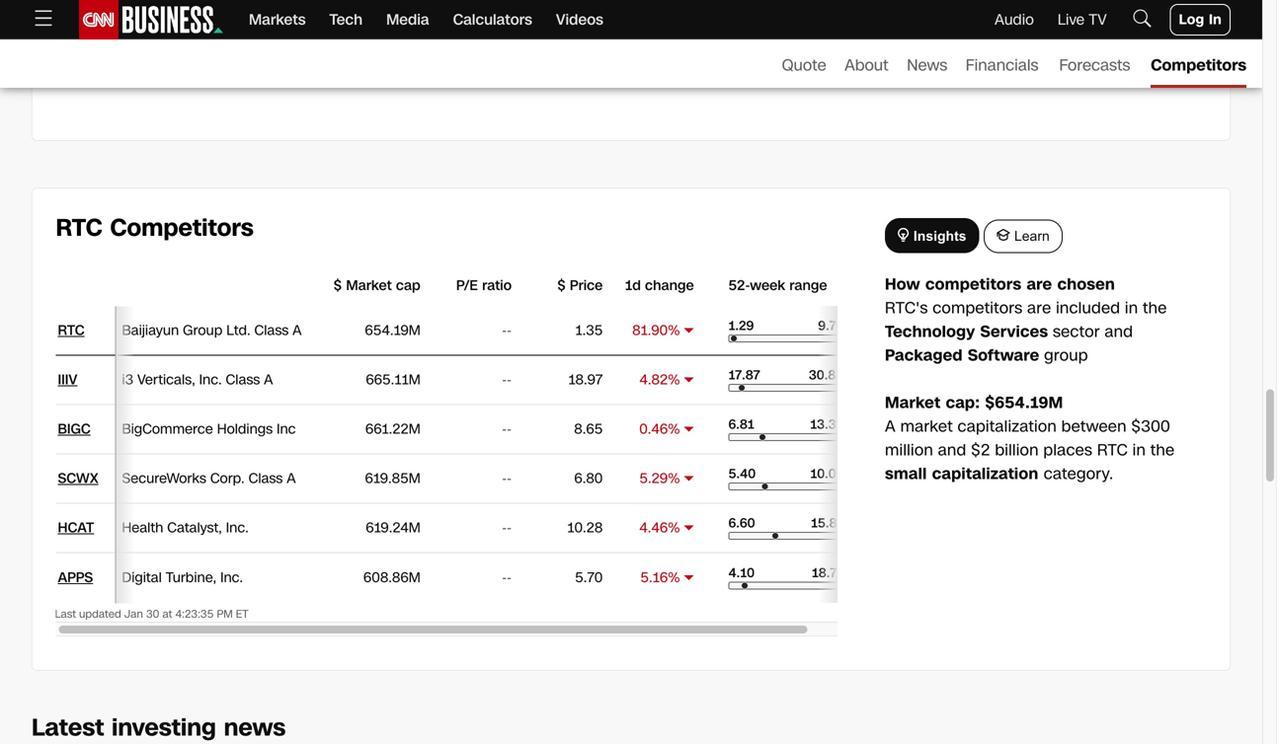 Task type: locate. For each thing, give the bounding box(es) containing it.
1 vertical spatial capitalization
[[932, 463, 1039, 485]]

markets link
[[249, 0, 306, 40]]

6 -- from the top
[[502, 569, 512, 587]]

market inside market cap: $654.19m a market capitalization between $300 million and $2 billion places rtc in the small capitalization category.
[[885, 392, 941, 414]]

i3
[[122, 370, 133, 390]]

try
[[631, 20, 648, 39]]

2 $ from the left
[[558, 276, 566, 295]]

3 -- from the top
[[502, 421, 512, 438]]

scwx
[[58, 469, 98, 488]]

17.87
[[729, 366, 760, 384]]

608.86m
[[364, 568, 421, 588]]

in right the included
[[1125, 297, 1138, 319]]

market up market
[[885, 392, 941, 414]]

1 $ from the left
[[334, 276, 342, 295]]

-- left 10.28
[[502, 519, 512, 537]]

5.16
[[641, 568, 668, 588]]

market left the cap
[[346, 276, 392, 295]]

at
[[162, 607, 172, 622]]

1 horizontal spatial market
[[885, 392, 941, 414]]

$300
[[1132, 416, 1171, 438]]

%
[[668, 321, 680, 340], [668, 370, 680, 390], [668, 420, 680, 439], [668, 469, 680, 488], [668, 518, 680, 538], [668, 568, 680, 588]]

updated
[[79, 607, 121, 622]]

and inside market cap: $654.19m a market capitalization between $300 million and $2 billion places rtc in the small capitalization category.
[[938, 439, 967, 462]]

2 % from the top
[[668, 370, 680, 390]]

0 vertical spatial the
[[1143, 297, 1167, 319]]

ratio
[[482, 276, 512, 295]]

competitors down insights
[[926, 273, 1022, 296]]

bigc
[[58, 420, 91, 439]]

1 vertical spatial competitors
[[933, 297, 1023, 319]]

4:23:35
[[175, 607, 214, 622]]

1 vertical spatial competitors
[[110, 211, 254, 245]]

1 horizontal spatial $
[[558, 276, 566, 295]]

4 -- from the top
[[502, 470, 512, 488]]

2 vertical spatial rtc
[[1097, 439, 1128, 462]]

-- left 5.70
[[502, 569, 512, 587]]

and down the included
[[1105, 321, 1133, 343]]

inc. up pm
[[220, 568, 243, 588]]

% for 5.29
[[668, 469, 680, 488]]

in down $300
[[1133, 439, 1146, 462]]

0 vertical spatial market
[[346, 276, 392, 295]]

3 % from the top
[[668, 420, 680, 439]]

% for 4.46
[[668, 518, 680, 538]]

5 -- from the top
[[502, 519, 512, 537]]

capitalization down $2
[[932, 463, 1039, 485]]

search icon image
[[1131, 6, 1155, 30]]

scwx link
[[58, 469, 98, 488]]

2 vertical spatial inc.
[[220, 568, 243, 588]]

0 vertical spatial rtc
[[56, 211, 102, 245]]

1 vertical spatial rtc
[[58, 321, 85, 340]]

are up the services
[[1028, 297, 1052, 319]]

$ left the cap
[[334, 276, 342, 295]]

654.19m
[[365, 321, 421, 340]]

quote
[[782, 54, 827, 77]]

% down the 4.46 %
[[668, 568, 680, 588]]

1 horizontal spatial and
[[1105, 321, 1133, 343]]

1 % from the top
[[668, 321, 680, 340]]

10.06
[[811, 465, 844, 483]]

-- down ratio
[[502, 322, 512, 340]]

calculators
[[453, 9, 532, 30]]

0 vertical spatial class
[[254, 321, 289, 340]]

% down 4.82 %
[[668, 420, 680, 439]]

market
[[346, 276, 392, 295], [885, 392, 941, 414]]

competitors
[[1151, 54, 1247, 77], [110, 211, 254, 245]]

competitors up the services
[[933, 297, 1023, 319]]

health
[[122, 518, 163, 538]]

capitalization up billion
[[958, 416, 1057, 438]]

-- for 1.35
[[502, 322, 512, 340]]

% down the 5.29 %
[[668, 518, 680, 538]]

the inside market cap: $654.19m a market capitalization between $300 million and $2 billion places rtc in the small capitalization category.
[[1151, 439, 1175, 462]]

inc. right catalyst,
[[226, 518, 249, 538]]

category.
[[1044, 463, 1114, 485]]

cap:
[[946, 392, 980, 414]]

4.10
[[729, 564, 755, 582]]

% for 81.90
[[668, 321, 680, 340]]

0 vertical spatial are
[[1027, 273, 1053, 296]]

-- left the 6.80
[[502, 470, 512, 488]]

1 vertical spatial the
[[1151, 439, 1175, 462]]

and
[[1105, 321, 1133, 343], [938, 439, 967, 462]]

-
[[502, 322, 507, 340], [507, 322, 512, 340], [502, 371, 507, 389], [507, 371, 512, 389], [502, 421, 507, 438], [507, 421, 512, 438], [502, 470, 507, 488], [507, 470, 512, 488], [502, 519, 507, 537], [507, 519, 512, 537], [502, 569, 507, 587], [507, 569, 512, 587]]

competitors up "title" element
[[110, 211, 254, 245]]

4.46
[[640, 518, 668, 538]]

the right the included
[[1143, 297, 1167, 319]]

--
[[502, 322, 512, 340], [502, 371, 512, 389], [502, 421, 512, 438], [502, 470, 512, 488], [502, 519, 512, 537], [502, 569, 512, 587]]

inc. for turbine,
[[220, 568, 243, 588]]

competitors
[[926, 273, 1022, 296], [933, 297, 1023, 319]]

0.46 %
[[639, 420, 680, 439]]

$ left price at top
[[558, 276, 566, 295]]

1 vertical spatial in
[[1133, 439, 1146, 462]]

about
[[845, 54, 889, 77]]

5.70
[[575, 568, 603, 588]]

secureworks corp. class a
[[122, 469, 296, 488]]

6.81
[[729, 416, 755, 434]]

class right ltd.
[[254, 321, 289, 340]]

0 vertical spatial competitors
[[1151, 54, 1247, 77]]

619.24m
[[366, 518, 421, 538]]

rtc for rtc competitors
[[56, 211, 102, 245]]

inc.
[[199, 370, 222, 390], [226, 518, 249, 538], [220, 568, 243, 588]]

2 are from the top
[[1028, 297, 1052, 319]]

in
[[1125, 297, 1138, 319], [1133, 439, 1146, 462]]

1 vertical spatial are
[[1028, 297, 1052, 319]]

inc. for verticals,
[[199, 370, 222, 390]]

and left $2
[[938, 439, 967, 462]]

665.11m
[[366, 370, 421, 390]]

are left chosen
[[1027, 273, 1053, 296]]

$ for $ price
[[558, 276, 566, 295]]

range
[[790, 276, 828, 295]]

-- left the 8.65
[[502, 421, 512, 438]]

4 % from the top
[[668, 469, 680, 488]]

how
[[885, 273, 921, 296]]

1 vertical spatial inc.
[[226, 518, 249, 538]]

catalyst,
[[167, 518, 222, 538]]

0 vertical spatial in
[[1125, 297, 1138, 319]]

the down $300
[[1151, 439, 1175, 462]]

% up the 4.46 %
[[668, 469, 680, 488]]

1 vertical spatial class
[[226, 370, 260, 390]]

$ for $ market cap
[[334, 276, 342, 295]]

class up 'holdings' at left bottom
[[226, 370, 260, 390]]

1 vertical spatial and
[[938, 439, 967, 462]]

apps link
[[58, 568, 93, 588]]

please try again later.
[[583, 20, 725, 39]]

$654.19m
[[986, 392, 1063, 414]]

cap
[[396, 276, 421, 295]]

0 horizontal spatial and
[[938, 439, 967, 462]]

rtc inside market cap: $654.19m a market capitalization between $300 million and $2 billion places rtc in the small capitalization category.
[[1097, 439, 1128, 462]]

2 vertical spatial class
[[249, 469, 283, 488]]

-- left 18.97
[[502, 371, 512, 389]]

rtc
[[56, 211, 102, 245], [58, 321, 85, 340], [1097, 439, 1128, 462]]

the
[[1143, 297, 1167, 319], [1151, 439, 1175, 462]]

competitors down log in link
[[1151, 54, 1247, 77]]

a up 'holdings' at left bottom
[[264, 370, 273, 390]]

p/e
[[456, 276, 478, 295]]

1 are from the top
[[1027, 273, 1053, 296]]

0 vertical spatial and
[[1105, 321, 1133, 343]]

group
[[183, 321, 223, 340]]

a up million
[[885, 416, 896, 438]]

class
[[254, 321, 289, 340], [226, 370, 260, 390], [249, 469, 283, 488]]

6 % from the top
[[668, 568, 680, 588]]

a down inc
[[287, 469, 296, 488]]

1d change
[[625, 276, 694, 295]]

% up 0.46 %
[[668, 370, 680, 390]]

1 vertical spatial market
[[885, 392, 941, 414]]

last updated jan 30 at 4:23:35 pm et
[[55, 607, 249, 622]]

bigcommerce
[[122, 420, 213, 439]]

open menu icon image
[[32, 6, 55, 30]]

% down change
[[668, 321, 680, 340]]

markets
[[249, 9, 306, 30]]

software
[[968, 345, 1040, 367]]

5 % from the top
[[668, 518, 680, 538]]

about link
[[845, 39, 891, 88]]

-- for 8.65
[[502, 421, 512, 438]]

tech link
[[329, 0, 363, 40]]

0 vertical spatial inc.
[[199, 370, 222, 390]]

inc
[[277, 420, 296, 439]]

2 -- from the top
[[502, 371, 512, 389]]

1 -- from the top
[[502, 322, 512, 340]]

class right corp.
[[249, 469, 283, 488]]

0 horizontal spatial $
[[334, 276, 342, 295]]

learn
[[1011, 229, 1050, 244]]

iiiv
[[58, 370, 77, 390]]

% for 5.16
[[668, 568, 680, 588]]

rtc link
[[58, 321, 85, 340]]

in inside market cap: $654.19m a market capitalization between $300 million and $2 billion places rtc in the small capitalization category.
[[1133, 439, 1146, 462]]

class for ltd.
[[254, 321, 289, 340]]

inc. for catalyst,
[[226, 518, 249, 538]]

digital
[[122, 568, 162, 588]]

million
[[885, 439, 934, 462]]

insights button
[[885, 218, 980, 253]]

a inside market cap: $654.19m a market capitalization between $300 million and $2 billion places rtc in the small capitalization category.
[[885, 416, 896, 438]]

inc. right verticals,
[[199, 370, 222, 390]]

a right ltd.
[[293, 321, 302, 340]]



Task type: describe. For each thing, give the bounding box(es) containing it.
-- for 6.80
[[502, 470, 512, 488]]

0.46
[[639, 420, 668, 439]]

30.84
[[809, 366, 844, 384]]

log
[[1179, 10, 1205, 29]]

media link
[[386, 0, 429, 40]]

1.29
[[729, 317, 754, 335]]

pm
[[217, 607, 233, 622]]

included
[[1056, 297, 1121, 319]]

log in link
[[1170, 4, 1231, 36]]

market cap: $654.19m a market capitalization between $300 million and $2 billion places rtc in the small capitalization category.
[[885, 392, 1175, 485]]

15.87
[[811, 515, 844, 532]]

change
[[645, 276, 694, 295]]

6.80
[[574, 469, 603, 488]]

title element
[[115, 273, 343, 299]]

forecasts
[[1060, 54, 1131, 77]]

please
[[583, 20, 627, 39]]

0 vertical spatial competitors
[[926, 273, 1022, 296]]

bigcommerce holdings inc
[[122, 420, 296, 439]]

52-week range
[[729, 276, 828, 295]]

% for 0.46
[[668, 420, 680, 439]]

secureworks
[[122, 469, 206, 488]]

18.97
[[568, 370, 603, 390]]

health catalyst, inc.
[[122, 518, 249, 538]]

$2
[[971, 439, 991, 462]]

-- for 10.28
[[502, 519, 512, 537]]

baijiayun group ltd. class a
[[122, 321, 302, 340]]

week
[[750, 276, 786, 295]]

5.29
[[640, 469, 668, 488]]

the inside how competitors are chosen rtc's competitors are included in the technology services sector and packaged software group
[[1143, 297, 1167, 319]]

forecasts link
[[1060, 39, 1135, 88]]

baijiayun
[[122, 321, 179, 340]]

turbine,
[[166, 568, 217, 588]]

-- for 18.97
[[502, 371, 512, 389]]

iiiv link
[[58, 370, 77, 390]]

1 horizontal spatial competitors
[[1151, 54, 1247, 77]]

0 horizontal spatial competitors
[[110, 211, 254, 245]]

tv
[[1089, 9, 1107, 30]]

13.39
[[810, 416, 844, 434]]

technology
[[885, 321, 976, 343]]

rtc for rtc link
[[58, 321, 85, 340]]

later.
[[693, 20, 725, 39]]

packaged
[[885, 345, 963, 367]]

0 horizontal spatial market
[[346, 276, 392, 295]]

0 vertical spatial capitalization
[[958, 416, 1057, 438]]

again
[[652, 20, 688, 39]]

jan
[[124, 607, 143, 622]]

price
[[570, 276, 603, 295]]

661.22m
[[365, 420, 421, 439]]

i3 verticals, inc. class a
[[122, 370, 273, 390]]

live tv
[[1058, 9, 1107, 30]]

financials link
[[966, 39, 1044, 88]]

4.82 %
[[640, 370, 680, 390]]

between
[[1062, 416, 1127, 438]]

and inside how competitors are chosen rtc's competitors are included in the technology services sector and packaged software group
[[1105, 321, 1133, 343]]

p/e ratio
[[456, 276, 512, 295]]

$ market cap
[[334, 276, 421, 295]]

tech
[[329, 9, 363, 30]]

1d
[[625, 276, 641, 295]]

chosen
[[1058, 273, 1115, 296]]

billion
[[995, 439, 1039, 462]]

6.60
[[729, 515, 755, 532]]

videos link
[[556, 0, 604, 40]]

in inside how competitors are chosen rtc's competitors are included in the technology services sector and packaged software group
[[1125, 297, 1138, 319]]

quote link
[[782, 39, 829, 88]]

hcat
[[58, 518, 94, 538]]

news link
[[907, 39, 950, 88]]

hcat link
[[58, 518, 94, 538]]

insights
[[910, 229, 967, 244]]

5.16 %
[[641, 568, 680, 588]]

rtc's
[[885, 297, 928, 319]]

class for inc.
[[226, 370, 260, 390]]

log in
[[1179, 10, 1222, 29]]

services
[[981, 321, 1049, 343]]

places
[[1044, 439, 1093, 462]]

videos
[[556, 9, 604, 30]]

holdings
[[217, 420, 273, 439]]

ltd.
[[226, 321, 251, 340]]

4.46 %
[[640, 518, 680, 538]]

1.35
[[575, 321, 603, 340]]

8.65
[[574, 420, 603, 439]]

% for 4.82
[[668, 370, 680, 390]]

competitors link
[[1151, 39, 1247, 88]]

sector
[[1053, 321, 1100, 343]]

-- for 5.70
[[502, 569, 512, 587]]

619.85m
[[365, 469, 421, 488]]

live
[[1058, 9, 1085, 30]]

et
[[236, 607, 249, 622]]

small
[[885, 463, 927, 485]]

calculators link
[[453, 0, 532, 40]]

81.90 %
[[632, 321, 680, 340]]



Task type: vqa. For each thing, say whether or not it's contained in the screenshot.


